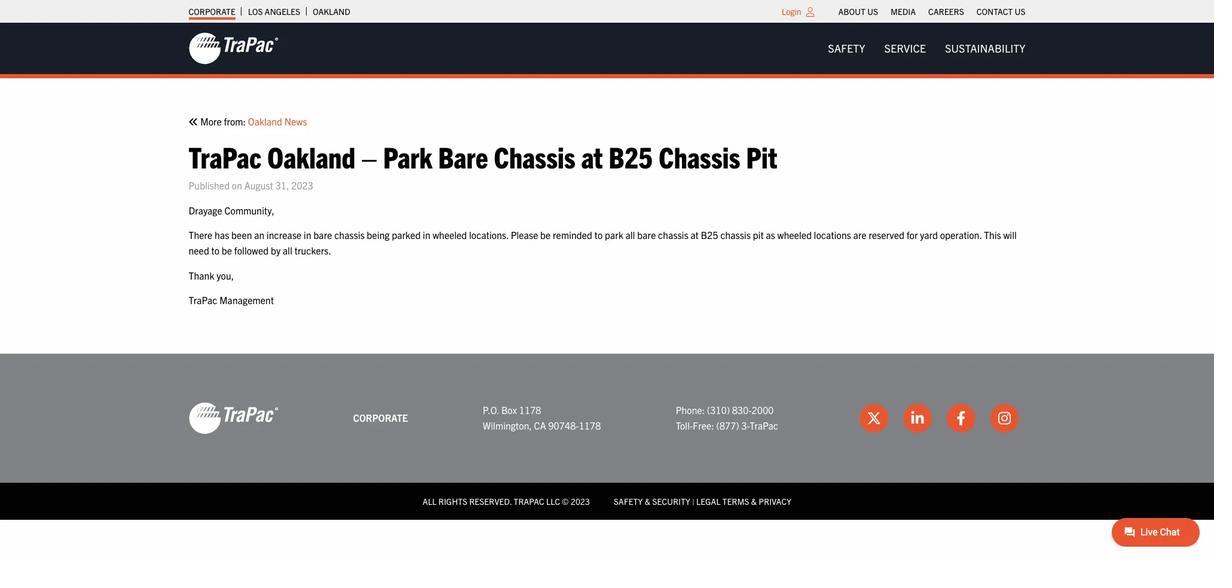 Task type: locate. For each thing, give the bounding box(es) containing it.
reserved.
[[470, 496, 512, 507]]

all rights reserved. trapac llc © 2023
[[423, 496, 590, 507]]

1 in from the left
[[304, 229, 311, 241]]

1 vertical spatial 2023
[[571, 496, 590, 507]]

safety left the security
[[614, 496, 643, 507]]

bare
[[438, 138, 488, 174]]

park
[[383, 138, 433, 174]]

there has been an increase in bare chassis being parked in wheeled locations. please be reminded to park all bare chassis at b25 chassis pit as wheeled locations are reserved for yard operation. this will need to be followed by all truckers.
[[189, 229, 1017, 257]]

llc
[[547, 496, 560, 507]]

bare
[[314, 229, 332, 241], [638, 229, 656, 241]]

trapac
[[189, 138, 262, 174], [189, 294, 217, 306], [750, 420, 779, 432]]

0 horizontal spatial be
[[222, 245, 232, 257]]

reserved
[[869, 229, 905, 241]]

1 vertical spatial 1178
[[579, 420, 601, 432]]

security
[[653, 496, 691, 507]]

at inside trapac oakland – park bare chassis at b25 chassis pit published on august 31, 2023
[[582, 138, 603, 174]]

drayage
[[189, 204, 222, 216]]

0 horizontal spatial chassis
[[334, 229, 365, 241]]

0 horizontal spatial safety
[[614, 496, 643, 507]]

1 horizontal spatial 2023
[[571, 496, 590, 507]]

& left the security
[[645, 496, 651, 507]]

b25
[[609, 138, 653, 174], [701, 229, 719, 241]]

0 vertical spatial trapac
[[189, 138, 262, 174]]

ca
[[534, 420, 546, 432]]

trapac up on
[[189, 138, 262, 174]]

corporate link
[[189, 3, 236, 20]]

los angeles link
[[248, 3, 300, 20]]

us for contact us
[[1015, 6, 1026, 17]]

1 horizontal spatial chassis
[[659, 138, 741, 174]]

trapac down thank
[[189, 294, 217, 306]]

bare up truckers.
[[314, 229, 332, 241]]

1 bare from the left
[[314, 229, 332, 241]]

1 horizontal spatial 1178
[[579, 420, 601, 432]]

us right contact
[[1015, 6, 1026, 17]]

0 horizontal spatial to
[[212, 245, 220, 257]]

news
[[285, 115, 307, 127]]

2023 right '©' at the bottom left of the page
[[571, 496, 590, 507]]

2 vertical spatial oakland
[[268, 138, 356, 174]]

menu bar
[[833, 3, 1033, 20], [819, 36, 1036, 61]]

1178 right ca
[[579, 420, 601, 432]]

0 horizontal spatial wheeled
[[433, 229, 467, 241]]

3-
[[742, 420, 750, 432]]

1 vertical spatial to
[[212, 245, 220, 257]]

1 horizontal spatial b25
[[701, 229, 719, 241]]

0 vertical spatial at
[[582, 138, 603, 174]]

august
[[244, 180, 273, 192]]

31,
[[276, 180, 289, 192]]

2023 inside trapac oakland – park bare chassis at b25 chassis pit published on august 31, 2023
[[291, 180, 313, 192]]

wheeled right as
[[778, 229, 812, 241]]

& right terms
[[752, 496, 757, 507]]

safety inside footer
[[614, 496, 643, 507]]

los angeles
[[248, 6, 300, 17]]

0 vertical spatial safety
[[829, 41, 866, 55]]

us right the about
[[868, 6, 879, 17]]

chassis left pit
[[721, 229, 751, 241]]

1 horizontal spatial be
[[541, 229, 551, 241]]

1 horizontal spatial bare
[[638, 229, 656, 241]]

at inside there has been an increase in bare chassis being parked in wheeled locations. please be reminded to park all bare chassis at b25 chassis pit as wheeled locations are reserved for yard operation. this will need to be followed by all truckers.
[[691, 229, 699, 241]]

pit
[[747, 138, 778, 174]]

1 vertical spatial b25
[[701, 229, 719, 241]]

all right park
[[626, 229, 636, 241]]

at
[[582, 138, 603, 174], [691, 229, 699, 241]]

2 us from the left
[[1015, 6, 1026, 17]]

0 horizontal spatial in
[[304, 229, 311, 241]]

be down has
[[222, 245, 232, 257]]

0 vertical spatial corporate image
[[189, 32, 278, 65]]

2 & from the left
[[752, 496, 757, 507]]

0 horizontal spatial b25
[[609, 138, 653, 174]]

90748-
[[549, 420, 579, 432]]

solid image
[[189, 117, 198, 127]]

chassis right park
[[659, 229, 689, 241]]

p.o.
[[483, 404, 499, 416]]

1 horizontal spatial wheeled
[[778, 229, 812, 241]]

from:
[[224, 115, 246, 127]]

privacy
[[759, 496, 792, 507]]

corporate
[[189, 6, 236, 17], [353, 412, 408, 424]]

0 horizontal spatial at
[[582, 138, 603, 174]]

about us
[[839, 6, 879, 17]]

0 horizontal spatial all
[[283, 245, 293, 257]]

wheeled left locations.
[[433, 229, 467, 241]]

1 vertical spatial at
[[691, 229, 699, 241]]

p.o. box 1178 wilmington, ca 90748-1178
[[483, 404, 601, 432]]

service link
[[876, 36, 936, 61]]

menu bar up service
[[833, 3, 1033, 20]]

2000
[[752, 404, 774, 416]]

0 vertical spatial 2023
[[291, 180, 313, 192]]

all right the by
[[283, 245, 293, 257]]

trapac inside trapac oakland – park bare chassis at b25 chassis pit published on august 31, 2023
[[189, 138, 262, 174]]

oakland news link
[[248, 114, 307, 130]]

1 vertical spatial trapac
[[189, 294, 217, 306]]

safety down the about
[[829, 41, 866, 55]]

trapac for oakland
[[189, 138, 262, 174]]

oakland down news
[[268, 138, 356, 174]]

0 vertical spatial corporate
[[189, 6, 236, 17]]

1178 up ca
[[520, 404, 542, 416]]

2 vertical spatial trapac
[[750, 420, 779, 432]]

oakland right angeles
[[313, 6, 351, 17]]

to
[[595, 229, 603, 241], [212, 245, 220, 257]]

sustainability link
[[936, 36, 1036, 61]]

2 horizontal spatial chassis
[[721, 229, 751, 241]]

be right please
[[541, 229, 551, 241]]

for
[[907, 229, 919, 241]]

contact us link
[[977, 3, 1026, 20]]

has
[[215, 229, 229, 241]]

1 horizontal spatial &
[[752, 496, 757, 507]]

1 horizontal spatial to
[[595, 229, 603, 241]]

terms
[[723, 496, 750, 507]]

us
[[868, 6, 879, 17], [1015, 6, 1026, 17]]

b25 inside there has been an increase in bare chassis being parked in wheeled locations. please be reminded to park all bare chassis at b25 chassis pit as wheeled locations are reserved for yard operation. this will need to be followed by all truckers.
[[701, 229, 719, 241]]

1 horizontal spatial at
[[691, 229, 699, 241]]

been
[[232, 229, 252, 241]]

chassis
[[334, 229, 365, 241], [659, 229, 689, 241], [721, 229, 751, 241]]

footer
[[0, 354, 1215, 521]]

trapac for management
[[189, 294, 217, 306]]

0 horizontal spatial chassis
[[494, 138, 576, 174]]

0 vertical spatial menu bar
[[833, 3, 1033, 20]]

0 vertical spatial b25
[[609, 138, 653, 174]]

bare right park
[[638, 229, 656, 241]]

trapac down 2000
[[750, 420, 779, 432]]

0 vertical spatial all
[[626, 229, 636, 241]]

rights
[[439, 496, 468, 507]]

login
[[782, 6, 802, 17]]

1 & from the left
[[645, 496, 651, 507]]

to left park
[[595, 229, 603, 241]]

in right parked
[[423, 229, 431, 241]]

|
[[693, 496, 695, 507]]

phone:
[[676, 404, 705, 416]]

2023 inside footer
[[571, 496, 590, 507]]

0 horizontal spatial us
[[868, 6, 879, 17]]

oakland
[[313, 6, 351, 17], [248, 115, 282, 127], [268, 138, 356, 174]]

safety
[[829, 41, 866, 55], [614, 496, 643, 507]]

corporate image
[[189, 32, 278, 65], [189, 402, 278, 435]]

all
[[423, 496, 437, 507]]

1 horizontal spatial safety
[[829, 41, 866, 55]]

1 vertical spatial corporate
[[353, 412, 408, 424]]

1 vertical spatial menu bar
[[819, 36, 1036, 61]]

0 vertical spatial 1178
[[520, 404, 542, 416]]

0 horizontal spatial &
[[645, 496, 651, 507]]

0 horizontal spatial 2023
[[291, 180, 313, 192]]

oakland inside trapac oakland – park bare chassis at b25 chassis pit published on august 31, 2023
[[268, 138, 356, 174]]

corporate image inside footer
[[189, 402, 278, 435]]

trapac inside "phone: (310) 830-2000 toll-free: (877) 3-trapac"
[[750, 420, 779, 432]]

1 vertical spatial corporate image
[[189, 402, 278, 435]]

1 horizontal spatial us
[[1015, 6, 1026, 17]]

in up truckers.
[[304, 229, 311, 241]]

0 vertical spatial to
[[595, 229, 603, 241]]

3 chassis from the left
[[721, 229, 751, 241]]

2023 right 31, at the top left
[[291, 180, 313, 192]]

b25 inside trapac oakland – park bare chassis at b25 chassis pit published on august 31, 2023
[[609, 138, 653, 174]]

oakland right from:
[[248, 115, 282, 127]]

2 corporate image from the top
[[189, 402, 278, 435]]

on
[[232, 180, 242, 192]]

to right need at left
[[212, 245, 220, 257]]

login link
[[782, 6, 802, 17]]

trapac management
[[189, 294, 274, 306]]

phone: (310) 830-2000 toll-free: (877) 3-trapac
[[676, 404, 779, 432]]

1 horizontal spatial in
[[423, 229, 431, 241]]

thank you,
[[189, 270, 234, 281]]

1 horizontal spatial chassis
[[659, 229, 689, 241]]

chassis
[[494, 138, 576, 174], [659, 138, 741, 174]]

sustainability
[[946, 41, 1026, 55]]

chassis left being
[[334, 229, 365, 241]]

0 horizontal spatial bare
[[314, 229, 332, 241]]

1 vertical spatial safety
[[614, 496, 643, 507]]

in
[[304, 229, 311, 241], [423, 229, 431, 241]]

menu bar down careers link
[[819, 36, 1036, 61]]

1 us from the left
[[868, 6, 879, 17]]



Task type: describe. For each thing, give the bounding box(es) containing it.
operation.
[[941, 229, 982, 241]]

safety for safety
[[829, 41, 866, 55]]

footer containing p.o. box 1178
[[0, 354, 1215, 521]]

0 horizontal spatial corporate
[[189, 6, 236, 17]]

followed
[[234, 245, 269, 257]]

reminded
[[553, 229, 593, 241]]

an
[[254, 229, 265, 241]]

2 chassis from the left
[[659, 229, 689, 241]]

contact
[[977, 6, 1014, 17]]

oakland link
[[313, 3, 351, 20]]

truckers.
[[295, 245, 331, 257]]

by
[[271, 245, 281, 257]]

830-
[[733, 404, 752, 416]]

media link
[[891, 3, 916, 20]]

1 vertical spatial all
[[283, 245, 293, 257]]

legal
[[697, 496, 721, 507]]

(310)
[[708, 404, 730, 416]]

free:
[[693, 420, 715, 432]]

1 vertical spatial oakland
[[248, 115, 282, 127]]

media
[[891, 6, 916, 17]]

menu bar containing about us
[[833, 3, 1033, 20]]

2 chassis from the left
[[659, 138, 741, 174]]

angeles
[[265, 6, 300, 17]]

1 corporate image from the top
[[189, 32, 278, 65]]

toll-
[[676, 420, 693, 432]]

yard
[[921, 229, 939, 241]]

there
[[189, 229, 213, 241]]

menu bar containing safety
[[819, 36, 1036, 61]]

you,
[[217, 270, 234, 281]]

locations
[[815, 229, 852, 241]]

please
[[511, 229, 538, 241]]

parked
[[392, 229, 421, 241]]

published
[[189, 180, 230, 192]]

more from: oakland news
[[198, 115, 307, 127]]

trapac oakland – park bare chassis at b25 chassis pit published on august 31, 2023
[[189, 138, 778, 192]]

careers
[[929, 6, 965, 17]]

legal terms & privacy link
[[697, 496, 792, 507]]

safety & security link
[[614, 496, 691, 507]]

1 chassis from the left
[[334, 229, 365, 241]]

drayage community,
[[189, 204, 275, 216]]

this
[[985, 229, 1002, 241]]

locations.
[[469, 229, 509, 241]]

trapac
[[514, 496, 545, 507]]

2 wheeled from the left
[[778, 229, 812, 241]]

more
[[201, 115, 222, 127]]

2 bare from the left
[[638, 229, 656, 241]]

0 vertical spatial be
[[541, 229, 551, 241]]

–
[[361, 138, 378, 174]]

1 vertical spatial be
[[222, 245, 232, 257]]

about us link
[[839, 3, 879, 20]]

0 vertical spatial oakland
[[313, 6, 351, 17]]

los
[[248, 6, 263, 17]]

need
[[189, 245, 209, 257]]

1 chassis from the left
[[494, 138, 576, 174]]

wilmington,
[[483, 420, 532, 432]]

trapac oakland – park bare chassis at b25 chassis pit article
[[189, 114, 1026, 309]]

©
[[562, 496, 569, 507]]

safety & security | legal terms & privacy
[[614, 496, 792, 507]]

about
[[839, 6, 866, 17]]

light image
[[807, 7, 815, 17]]

2 in from the left
[[423, 229, 431, 241]]

are
[[854, 229, 867, 241]]

0 horizontal spatial 1178
[[520, 404, 542, 416]]

safety for safety & security | legal terms & privacy
[[614, 496, 643, 507]]

1 horizontal spatial all
[[626, 229, 636, 241]]

management
[[220, 294, 274, 306]]

box
[[502, 404, 517, 416]]

1 horizontal spatial corporate
[[353, 412, 408, 424]]

service
[[885, 41, 927, 55]]

(877)
[[717, 420, 740, 432]]

contact us
[[977, 6, 1026, 17]]

us for about us
[[868, 6, 879, 17]]

as
[[766, 229, 776, 241]]

safety link
[[819, 36, 876, 61]]

careers link
[[929, 3, 965, 20]]

being
[[367, 229, 390, 241]]

1 wheeled from the left
[[433, 229, 467, 241]]

pit
[[753, 229, 764, 241]]

will
[[1004, 229, 1017, 241]]

park
[[605, 229, 624, 241]]

increase
[[267, 229, 302, 241]]

community,
[[225, 204, 275, 216]]

thank
[[189, 270, 214, 281]]



Task type: vqa. For each thing, say whether or not it's contained in the screenshot.
Community Relations
no



